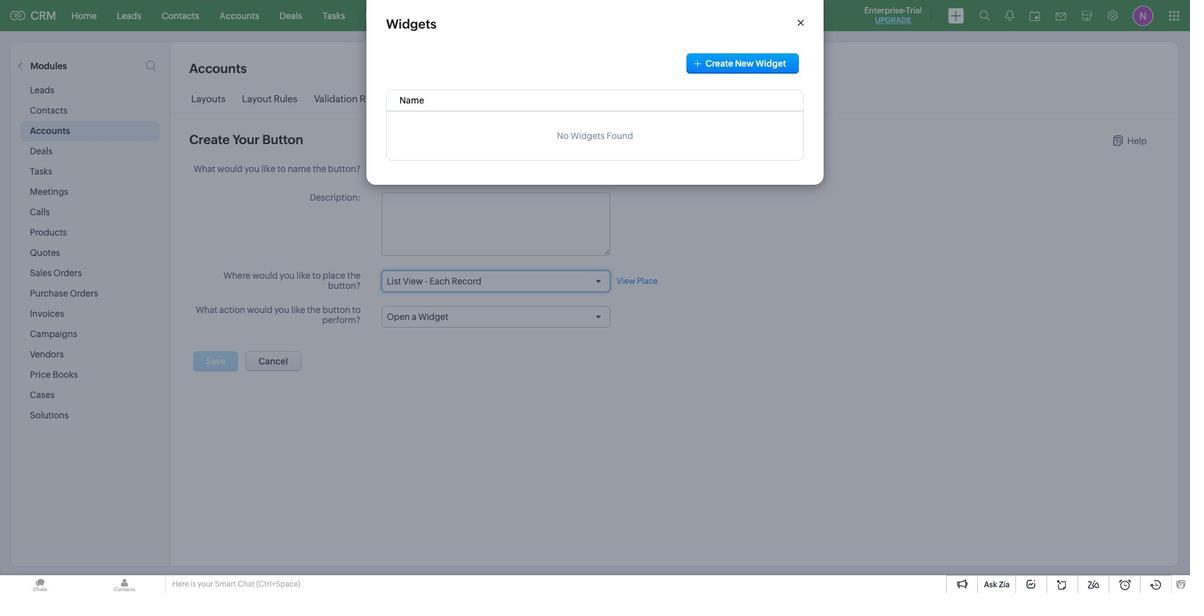 Task type: describe. For each thing, give the bounding box(es) containing it.
name
[[400, 95, 424, 105]]

layout
[[242, 93, 272, 104]]

the for place
[[347, 271, 361, 281]]

smart
[[215, 580, 236, 589]]

no
[[557, 131, 569, 141]]

what action would you like the button to perform?
[[196, 305, 361, 325]]

sales
[[30, 268, 52, 278]]

place
[[323, 271, 346, 281]]

links and buttons
[[593, 93, 671, 104]]

perform?
[[322, 315, 361, 325]]

calls link
[[414, 0, 454, 31]]

1 vertical spatial tasks
[[30, 166, 52, 177]]

button? for where would you like to place the button?
[[328, 281, 361, 291]]

the inside the what action would you like the button to perform?
[[307, 305, 321, 315]]

like for place
[[297, 271, 311, 281]]

orders for purchase orders
[[70, 288, 98, 299]]

contacts link
[[152, 0, 210, 31]]

trial
[[906, 6, 922, 15]]

layouts
[[191, 93, 226, 104]]

sales orders
[[30, 268, 82, 278]]

1 vertical spatial contacts
[[30, 105, 67, 116]]

create for create your button
[[189, 132, 230, 147]]

view place link
[[617, 276, 658, 286]]

what for what action would you like the button to perform?
[[196, 305, 218, 315]]

0 horizontal spatial calls
[[30, 207, 50, 217]]

leads link
[[107, 0, 152, 31]]

record locking configuration link
[[443, 93, 576, 114]]

purchase orders
[[30, 288, 98, 299]]

links and buttons link
[[593, 93, 671, 114]]

orders for sales orders
[[53, 268, 82, 278]]

what would you like to name the button?
[[194, 164, 361, 174]]

create your button
[[189, 132, 303, 147]]

action
[[219, 305, 245, 315]]

record
[[443, 93, 475, 104]]

meetings link
[[355, 0, 414, 31]]

calendar image
[[1030, 10, 1041, 21]]

create new widget button
[[687, 53, 799, 74]]

search image
[[980, 10, 990, 21]]

view
[[617, 276, 636, 286]]

is
[[191, 580, 196, 589]]

0 vertical spatial contacts
[[162, 10, 199, 21]]

create menu image
[[948, 8, 964, 23]]

tasks link
[[313, 0, 355, 31]]

what for what would you like to name the button?
[[194, 164, 216, 174]]

button
[[262, 132, 303, 147]]

button? for what would you like to name the button?
[[328, 164, 361, 174]]

cases
[[30, 390, 55, 400]]

enterprise-trial upgrade
[[865, 6, 922, 25]]

validation rules
[[314, 93, 384, 104]]

profile image
[[1133, 5, 1154, 26]]

ask
[[984, 581, 998, 590]]

would inside the what action would you like the button to perform?
[[247, 305, 273, 315]]

validation
[[314, 93, 358, 104]]

mails element
[[1048, 1, 1074, 30]]

crm link
[[10, 9, 56, 22]]

layout rules link
[[242, 93, 298, 114]]

chat
[[238, 580, 255, 589]]

validation rules link
[[314, 93, 384, 114]]

where would you like to place the button?
[[224, 271, 361, 291]]

you for place
[[280, 271, 295, 281]]

place
[[637, 276, 658, 286]]

new
[[735, 58, 754, 69]]

fields link
[[400, 93, 426, 114]]

1 vertical spatial accounts
[[189, 61, 247, 76]]

locking
[[477, 93, 512, 104]]

you for name
[[245, 164, 260, 174]]

like for name
[[262, 164, 276, 174]]

price
[[30, 370, 51, 380]]

create for create new widget
[[706, 58, 734, 69]]

create menu element
[[941, 0, 972, 31]]

create new widget
[[706, 58, 786, 69]]

invoices
[[30, 309, 64, 319]]

rules for validation rules
[[360, 93, 384, 104]]

1 vertical spatial leads
[[30, 85, 54, 95]]

widget
[[756, 58, 786, 69]]

view place
[[617, 276, 658, 286]]

no widgets found
[[557, 131, 633, 141]]

summary
[[687, 93, 730, 104]]

meetings inside meetings link
[[365, 10, 404, 21]]

accounts link
[[210, 0, 270, 31]]

0 horizontal spatial meetings
[[30, 187, 68, 197]]

zia
[[999, 581, 1010, 590]]

profile element
[[1126, 0, 1161, 31]]

0 vertical spatial accounts
[[220, 10, 259, 21]]

layouts link
[[191, 93, 226, 114]]



Task type: locate. For each thing, give the bounding box(es) containing it.
create inside button
[[706, 58, 734, 69]]

0 vertical spatial what
[[194, 164, 216, 174]]

books
[[53, 370, 78, 380]]

orders
[[53, 268, 82, 278], [70, 288, 98, 299]]

2 rules from the left
[[360, 93, 384, 104]]

the inside 'where would you like to place the button?'
[[347, 271, 361, 281]]

contacts right leads link
[[162, 10, 199, 21]]

like down 'where would you like to place the button?'
[[291, 305, 305, 315]]

create down layouts link
[[189, 132, 230, 147]]

orders down sales orders
[[70, 288, 98, 299]]

2 button? from the top
[[328, 281, 361, 291]]

record locking configuration
[[443, 93, 576, 104]]

0 horizontal spatial create
[[189, 132, 230, 147]]

contacts down modules
[[30, 105, 67, 116]]

you down 'where would you like to place the button?'
[[274, 305, 290, 315]]

home link
[[61, 0, 107, 31]]

here
[[172, 580, 189, 589]]

meetings
[[365, 10, 404, 21], [30, 187, 68, 197]]

1 horizontal spatial contacts
[[162, 10, 199, 21]]

0 vertical spatial widgets
[[386, 17, 437, 31]]

button?
[[328, 164, 361, 174], [328, 281, 361, 291]]

button? inside 'where would you like to place the button?'
[[328, 281, 361, 291]]

1 horizontal spatial widgets
[[571, 131, 605, 141]]

meetings left calls link on the top left
[[365, 10, 404, 21]]

would right action
[[247, 305, 273, 315]]

0 horizontal spatial widgets
[[386, 17, 437, 31]]

0 horizontal spatial contacts
[[30, 105, 67, 116]]

None button
[[245, 351, 301, 372]]

2 vertical spatial to
[[352, 305, 361, 315]]

chats image
[[0, 576, 80, 593]]

products
[[30, 227, 67, 238]]

modules
[[30, 61, 67, 71]]

0 horizontal spatial rules
[[274, 93, 298, 104]]

contacts image
[[84, 576, 165, 593]]

would for where
[[252, 271, 278, 281]]

1 horizontal spatial meetings
[[365, 10, 404, 21]]

1 vertical spatial the
[[347, 271, 361, 281]]

1 vertical spatial calls
[[30, 207, 50, 217]]

fields
[[400, 93, 426, 104]]

to inside the what action would you like the button to perform?
[[352, 305, 361, 315]]

2 vertical spatial you
[[274, 305, 290, 315]]

1 horizontal spatial deals
[[280, 10, 302, 21]]

help
[[1128, 136, 1147, 146]]

2 vertical spatial would
[[247, 305, 273, 315]]

button? up description:
[[328, 164, 361, 174]]

like left place
[[297, 271, 311, 281]]

the left button
[[307, 305, 321, 315]]

layout rules
[[242, 93, 298, 104]]

help link
[[1114, 135, 1147, 146]]

would right where
[[252, 271, 278, 281]]

1 vertical spatial would
[[252, 271, 278, 281]]

to
[[277, 164, 286, 174], [312, 271, 321, 281], [352, 305, 361, 315]]

button? up button
[[328, 281, 361, 291]]

leads
[[117, 10, 141, 21], [30, 85, 54, 95]]

quotes
[[30, 248, 60, 258]]

mails image
[[1056, 12, 1067, 20]]

to for place
[[312, 271, 321, 281]]

would for what
[[217, 164, 243, 174]]

1 vertical spatial widgets
[[571, 131, 605, 141]]

like
[[262, 164, 276, 174], [297, 271, 311, 281], [291, 305, 305, 315]]

0 vertical spatial button?
[[328, 164, 361, 174]]

you up the what action would you like the button to perform? at bottom left
[[280, 271, 295, 281]]

rules right validation
[[360, 93, 384, 104]]

rules right layout
[[274, 93, 298, 104]]

your
[[198, 580, 213, 589]]

None text field
[[380, 159, 612, 180]]

0 horizontal spatial to
[[277, 164, 286, 174]]

you
[[245, 164, 260, 174], [280, 271, 295, 281], [274, 305, 290, 315]]

purchase
[[30, 288, 68, 299]]

summary link
[[687, 93, 730, 114]]

1 vertical spatial orders
[[70, 288, 98, 299]]

1 horizontal spatial tasks
[[323, 10, 345, 21]]

rules for layout rules
[[274, 93, 298, 104]]

what left action
[[196, 305, 218, 315]]

solutions
[[30, 410, 69, 421]]

enterprise-
[[865, 6, 906, 15]]

1 horizontal spatial leads
[[117, 10, 141, 21]]

2 vertical spatial accounts
[[30, 126, 70, 136]]

1 horizontal spatial create
[[706, 58, 734, 69]]

1 vertical spatial button?
[[328, 281, 361, 291]]

1 horizontal spatial to
[[312, 271, 321, 281]]

would inside 'where would you like to place the button?'
[[252, 271, 278, 281]]

the
[[313, 164, 326, 174], [347, 271, 361, 281], [307, 305, 321, 315]]

vendors
[[30, 349, 64, 360]]

upgrade
[[875, 16, 912, 25]]

tasks right deals link
[[323, 10, 345, 21]]

your
[[233, 132, 260, 147]]

0 vertical spatial tasks
[[323, 10, 345, 21]]

and
[[617, 93, 634, 104]]

home
[[72, 10, 97, 21]]

found
[[607, 131, 633, 141]]

button
[[323, 305, 351, 315]]

calls right meetings link
[[424, 10, 444, 21]]

the right name
[[313, 164, 326, 174]]

orders up the purchase orders
[[53, 268, 82, 278]]

0 vertical spatial would
[[217, 164, 243, 174]]

0 vertical spatial calls
[[424, 10, 444, 21]]

0 vertical spatial you
[[245, 164, 260, 174]]

contacts
[[162, 10, 199, 21], [30, 105, 67, 116]]

(ctrl+space)
[[256, 580, 300, 589]]

1 horizontal spatial rules
[[360, 93, 384, 104]]

accounts
[[220, 10, 259, 21], [189, 61, 247, 76], [30, 126, 70, 136]]

links
[[593, 93, 615, 104]]

1 vertical spatial like
[[297, 271, 311, 281]]

2 vertical spatial like
[[291, 305, 305, 315]]

to left name
[[277, 164, 286, 174]]

create left new
[[706, 58, 734, 69]]

name
[[288, 164, 311, 174]]

1 vertical spatial to
[[312, 271, 321, 281]]

what down create your button
[[194, 164, 216, 174]]

you down create your button
[[245, 164, 260, 174]]

1 vertical spatial what
[[196, 305, 218, 315]]

0 vertical spatial create
[[706, 58, 734, 69]]

1 vertical spatial deals
[[30, 146, 52, 156]]

leads down modules
[[30, 85, 54, 95]]

widgets
[[386, 17, 437, 31], [571, 131, 605, 141]]

the right place
[[347, 271, 361, 281]]

price books
[[30, 370, 78, 380]]

buttons
[[636, 93, 671, 104]]

where
[[224, 271, 251, 281]]

1 button? from the top
[[328, 164, 361, 174]]

1 horizontal spatial calls
[[424, 10, 444, 21]]

0 horizontal spatial tasks
[[30, 166, 52, 177]]

0 horizontal spatial deals
[[30, 146, 52, 156]]

ask zia
[[984, 581, 1010, 590]]

campaigns
[[30, 329, 77, 339]]

deals
[[280, 10, 302, 21], [30, 146, 52, 156]]

0 vertical spatial leads
[[117, 10, 141, 21]]

what
[[194, 164, 216, 174], [196, 305, 218, 315]]

2 horizontal spatial to
[[352, 305, 361, 315]]

like left name
[[262, 164, 276, 174]]

0 vertical spatial the
[[313, 164, 326, 174]]

the for name
[[313, 164, 326, 174]]

description:
[[310, 192, 361, 203]]

crm
[[30, 9, 56, 22]]

tasks
[[323, 10, 345, 21], [30, 166, 52, 177]]

would
[[217, 164, 243, 174], [252, 271, 278, 281], [247, 305, 273, 315]]

1 vertical spatial you
[[280, 271, 295, 281]]

0 vertical spatial meetings
[[365, 10, 404, 21]]

1 vertical spatial meetings
[[30, 187, 68, 197]]

0 vertical spatial to
[[277, 164, 286, 174]]

like inside the what action would you like the button to perform?
[[291, 305, 305, 315]]

you inside 'where would you like to place the button?'
[[280, 271, 295, 281]]

leads right home
[[117, 10, 141, 21]]

like inside 'where would you like to place the button?'
[[297, 271, 311, 281]]

configuration
[[514, 93, 576, 104]]

search element
[[972, 0, 998, 31]]

to left place
[[312, 271, 321, 281]]

to for name
[[277, 164, 286, 174]]

0 vertical spatial like
[[262, 164, 276, 174]]

0 vertical spatial deals
[[280, 10, 302, 21]]

None text field
[[382, 192, 610, 256]]

0 horizontal spatial leads
[[30, 85, 54, 95]]

1 rules from the left
[[274, 93, 298, 104]]

deals link
[[270, 0, 313, 31]]

rules
[[274, 93, 298, 104], [360, 93, 384, 104]]

0 vertical spatial orders
[[53, 268, 82, 278]]

to right button
[[352, 305, 361, 315]]

calls up products at the top left
[[30, 207, 50, 217]]

you inside the what action would you like the button to perform?
[[274, 305, 290, 315]]

2 vertical spatial the
[[307, 305, 321, 315]]

1 vertical spatial create
[[189, 132, 230, 147]]

create
[[706, 58, 734, 69], [189, 132, 230, 147]]

what inside the what action would you like the button to perform?
[[196, 305, 218, 315]]

calls
[[424, 10, 444, 21], [30, 207, 50, 217]]

to inside 'where would you like to place the button?'
[[312, 271, 321, 281]]

here is your smart chat (ctrl+space)
[[172, 580, 300, 589]]

meetings up products at the top left
[[30, 187, 68, 197]]

would down your
[[217, 164, 243, 174]]

tasks up products at the top left
[[30, 166, 52, 177]]



Task type: vqa. For each thing, say whether or not it's contained in the screenshot.
Other Modules field
no



